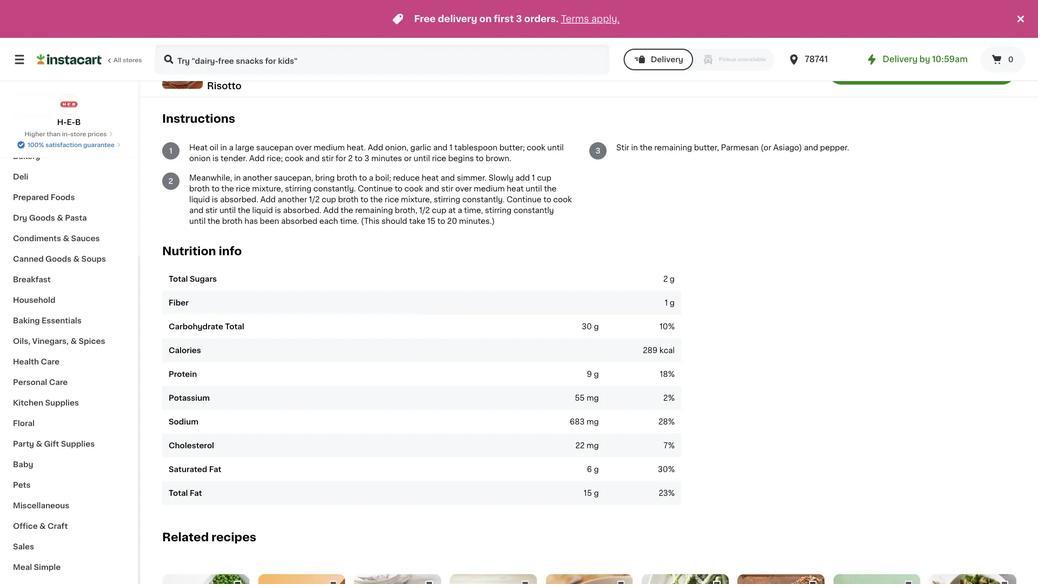 Task type: vqa. For each thing, say whether or not it's contained in the screenshot.
rightmost remaining
yes



Task type: describe. For each thing, give the bounding box(es) containing it.
g for 15 g
[[594, 489, 599, 497]]

seafood
[[43, 91, 76, 98]]

pasta
[[65, 214, 87, 222]]

total fat
[[169, 489, 202, 497]]

the up the time.
[[341, 207, 353, 214]]

add up minutes
[[368, 144, 383, 151]]

g for 1 g
[[670, 299, 675, 306]]

% for 30
[[668, 465, 675, 473]]

289 kcal
[[643, 347, 675, 354]]

meat & seafood link
[[6, 84, 131, 105]]

health care
[[13, 358, 59, 366]]

2 recipe card group from the left
[[258, 574, 345, 584]]

1 vertical spatial stirring
[[434, 196, 460, 203]]

delivery for delivery by 10:59am
[[883, 55, 918, 63]]

frozen link
[[6, 125, 131, 146]]

guarantee
[[83, 142, 115, 148]]

prices
[[88, 131, 107, 137]]

the down "meanwhile,"
[[221, 185, 234, 192]]

& right meat
[[35, 91, 41, 98]]

1 horizontal spatial 15
[[584, 489, 592, 497]]

the up 'nutrition info'
[[208, 217, 220, 225]]

supplies inside kitchen supplies link
[[45, 399, 79, 407]]

party
[[13, 440, 34, 448]]

0 horizontal spatial stirring
[[285, 185, 312, 192]]

or inside 1 cup arborio rice 2 14-ounce cans reduced-sodium chicken broth ½ cup finely shredded parmesan or asiago cheese ⅛ teaspoon black pepper
[[311, 54, 319, 62]]

bring
[[315, 174, 335, 182]]

& left "pasta"
[[57, 214, 63, 222]]

e-
[[67, 118, 75, 126]]

1 vertical spatial mixture,
[[401, 196, 432, 203]]

sodium
[[283, 43, 311, 51]]

% for 18
[[668, 370, 675, 378]]

delivery
[[438, 14, 477, 24]]

medium inside meanwhile, in another saucepan, bring broth to a boil; reduce heat and simmer. slowly add 1 cup broth to the rice mixture, stirring constantly. continue to cook and stir over medium heat until the liquid is absorbed. add another 1/2 cup broth to the rice mixture, stirring constantly. continue to cook and stir until the liquid is absorbed. add the remaining broth, 1/2 cup at a time, stirring constantly until the broth has been absorbed each time. (this should take 15 to 20 minutes.)
[[474, 185, 505, 192]]

add up been
[[260, 196, 276, 203]]

absorbed
[[281, 217, 318, 225]]

first
[[494, 14, 514, 24]]

dry goods & pasta link
[[6, 208, 131, 228]]

1 inside meanwhile, in another saucepan, bring broth to a boil; reduce heat and simmer. slowly add 1 cup broth to the rice mixture, stirring constantly. continue to cook and stir over medium heat until the liquid is absorbed. add another 1/2 cup broth to the rice mixture, stirring constantly. continue to cook and stir until the liquid is absorbed. add the remaining broth, 1/2 cup at a time, stirring constantly until the broth has been absorbed each time. (this should take 15 to 20 minutes.)
[[532, 174, 535, 182]]

add up each
[[323, 207, 339, 214]]

18
[[660, 370, 668, 378]]

office & craft link
[[6, 516, 131, 536]]

snacks & candy link
[[6, 105, 131, 125]]

over inside meanwhile, in another saucepan, bring broth to a boil; reduce heat and simmer. slowly add 1 cup broth to the rice mixture, stirring constantly. continue to cook and stir over medium heat until the liquid is absorbed. add another 1/2 cup broth to the rice mixture, stirring constantly. continue to cook and stir until the liquid is absorbed. add the remaining broth, 1/2 cup at a time, stirring constantly until the broth has been absorbed each time. (this should take 15 to 20 minutes.)
[[455, 185, 472, 192]]

2 horizontal spatial 3
[[596, 147, 601, 155]]

1 for 1 cup arborio rice 2 14-ounce cans reduced-sodium chicken broth ½ cup finely shredded parmesan or asiago cheese ⅛ teaspoon black pepper
[[184, 32, 187, 40]]

personal care
[[13, 379, 68, 386]]

fat for total fat
[[190, 489, 202, 497]]

sugars
[[190, 275, 217, 283]]

by
[[920, 55, 931, 63]]

large
[[235, 144, 254, 151]]

0 vertical spatial remaining
[[655, 144, 692, 151]]

½
[[184, 54, 192, 62]]

3 recipe card group from the left
[[354, 574, 441, 584]]

& left the sauces
[[63, 235, 69, 242]]

0 button
[[981, 47, 1025, 72]]

until right butter;
[[547, 144, 564, 151]]

higher than in-store prices
[[25, 131, 107, 137]]

to down the tablespoon
[[476, 155, 484, 162]]

683 mg
[[570, 418, 599, 425]]

dry
[[13, 214, 27, 222]]

to down "meanwhile,"
[[212, 185, 220, 192]]

been
[[260, 217, 279, 225]]

each
[[319, 217, 338, 225]]

and right asiago)
[[804, 144, 818, 151]]

1 vertical spatial is
[[212, 196, 218, 203]]

shredded
[[233, 54, 269, 62]]

and up take
[[425, 185, 439, 192]]

h-e-b link
[[57, 94, 81, 128]]

broth down "meanwhile,"
[[189, 185, 210, 192]]

0 vertical spatial another
[[243, 174, 272, 182]]

8 recipe card group from the left
[[834, 574, 921, 584]]

10:59am
[[932, 55, 968, 63]]

9 recipe card group from the left
[[929, 574, 1017, 584]]

soups
[[81, 255, 106, 263]]

supplies inside party & gift supplies link
[[61, 440, 95, 448]]

broth left has
[[222, 217, 243, 225]]

total sugars
[[169, 275, 217, 283]]

0 vertical spatial heat
[[422, 174, 439, 182]]

time,
[[464, 207, 483, 214]]

black
[[230, 65, 250, 72]]

to up constantly
[[544, 196, 552, 203]]

canned goods & soups link
[[6, 249, 131, 269]]

and right garlic
[[433, 144, 448, 151]]

add inside button
[[862, 65, 882, 75]]

satisfaction
[[46, 142, 82, 148]]

baking essentials link
[[6, 310, 131, 331]]

cup right add at the top of the page
[[537, 174, 552, 182]]

b
[[75, 118, 81, 126]]

care for health care
[[41, 358, 59, 366]]

& left h-
[[43, 111, 49, 119]]

until down add at the top of the page
[[526, 185, 542, 192]]

and up bring
[[305, 155, 320, 162]]

& left spices
[[71, 337, 77, 345]]

canned
[[13, 255, 44, 263]]

mg for 22 mg
[[587, 442, 599, 449]]

related
[[162, 532, 209, 543]]

h-e-b logo image
[[59, 94, 79, 115]]

to down reduce on the top of page
[[395, 185, 403, 192]]

apply.
[[592, 14, 620, 24]]

1 vertical spatial another
[[278, 196, 307, 203]]

add down large at left top
[[249, 155, 265, 162]]

all
[[114, 57, 121, 63]]

78741
[[805, 55, 828, 63]]

medium inside heat oil in a large saucepan over medium heat. add onion, garlic and 1 tablespoon butter; cook until onion is tender. add rice; cook and stir for 2 to 3 minutes or until rice begins to brown.
[[314, 144, 345, 151]]

heat.
[[347, 144, 366, 151]]

goods for canned
[[45, 255, 71, 263]]

(this
[[361, 217, 380, 225]]

1 vertical spatial constantly.
[[462, 196, 505, 203]]

should
[[382, 217, 407, 225]]

3 inside heat oil in a large saucepan over medium heat. add onion, garlic and 1 tablespoon butter; cook until onion is tender. add rice; cook and stir for 2 to 3 minutes or until rice begins to brown.
[[365, 155, 369, 162]]

nutrition
[[162, 245, 216, 257]]

broth down the for
[[337, 174, 357, 182]]

snacks & candy
[[13, 111, 77, 119]]

parmesan inside 1 cup arborio rice 2 14-ounce cans reduced-sodium chicken broth ½ cup finely shredded parmesan or asiago cheese ⅛ teaspoon black pepper
[[271, 54, 309, 62]]

reduced-
[[248, 43, 283, 51]]

2 for 2 g
[[663, 275, 668, 283]]

7 recipe card group from the left
[[738, 574, 825, 584]]

rice up the broth,
[[385, 196, 399, 203]]

terms apply. link
[[561, 14, 620, 24]]

brown.
[[486, 155, 511, 162]]

onion
[[189, 155, 211, 162]]

simmer.
[[457, 174, 487, 182]]

1 for 1 g
[[665, 299, 668, 306]]

10 %
[[660, 323, 675, 330]]

reduce
[[393, 174, 420, 182]]

0 horizontal spatial continue
[[358, 185, 393, 192]]

pepper
[[252, 65, 280, 72]]

bakery
[[13, 153, 40, 160]]

broth,
[[395, 207, 417, 214]]

until down "meanwhile,"
[[220, 207, 236, 214]]

1 vertical spatial absorbed.
[[283, 207, 321, 214]]

& left soups
[[73, 255, 80, 263]]

15 inside meanwhile, in another saucepan, bring broth to a boil; reduce heat and simmer. slowly add 1 cup broth to the rice mixture, stirring constantly. continue to cook and stir over medium heat until the liquid is absorbed. add another 1/2 cup broth to the rice mixture, stirring constantly. continue to cook and stir until the liquid is absorbed. add the remaining broth, 1/2 cup at a time, stirring constantly until the broth has been absorbed each time. (this should take 15 to 20 minutes.)
[[427, 217, 436, 225]]

instacart logo image
[[37, 53, 102, 66]]

over inside heat oil in a large saucepan over medium heat. add onion, garlic and 1 tablespoon butter; cook until onion is tender. add rice; cook and stir for 2 to 3 minutes or until rice begins to brown.
[[295, 144, 312, 151]]

22 mg
[[576, 442, 599, 449]]

beverages
[[13, 70, 54, 78]]

the up has
[[238, 207, 250, 214]]

and down "meanwhile,"
[[189, 207, 204, 214]]

butter,
[[694, 144, 719, 151]]

cup up each
[[322, 196, 336, 203]]

to left 20 at left
[[438, 217, 445, 225]]

cook right butter;
[[527, 144, 546, 151]]

higher
[[25, 131, 45, 137]]

sales
[[13, 543, 34, 551]]

tablespoon
[[455, 144, 498, 151]]

3 inside limited time offer region
[[516, 14, 522, 24]]

breakfast
[[13, 276, 51, 283]]

mg for 683 mg
[[587, 418, 599, 425]]

6 recipe card group from the left
[[642, 574, 729, 584]]

cup down 14-
[[194, 54, 208, 62]]

stores
[[123, 57, 142, 63]]

boil;
[[375, 174, 391, 182]]

% for 10
[[668, 323, 675, 330]]

30 %
[[658, 465, 675, 473]]

delivery by 10:59am
[[883, 55, 968, 63]]

office & craft
[[13, 522, 68, 530]]

rice inside heat oil in a large saucepan over medium heat. add onion, garlic and 1 tablespoon butter; cook until onion is tender. add rice; cook and stir for 2 to 3 minutes or until rice begins to brown.
[[432, 155, 446, 162]]

0 horizontal spatial 1/2
[[309, 196, 320, 203]]

2 horizontal spatial a
[[458, 207, 462, 214]]

goods for dry
[[29, 214, 55, 222]]

potassium
[[169, 394, 210, 402]]

to up (this
[[361, 196, 368, 203]]

and down begins
[[441, 174, 455, 182]]

saturated
[[169, 465, 207, 473]]

kitchen supplies link
[[6, 393, 131, 413]]

5 recipe card group from the left
[[546, 574, 633, 584]]

until up 'nutrition info'
[[189, 217, 206, 225]]



Task type: locate. For each thing, give the bounding box(es) containing it.
or
[[311, 54, 319, 62], [404, 155, 412, 162]]

0 vertical spatial or
[[311, 54, 319, 62]]

0 vertical spatial absorbed.
[[220, 196, 258, 203]]

None search field
[[155, 44, 610, 75]]

in down tender.
[[234, 174, 241, 182]]

1 up ½
[[184, 32, 187, 40]]

1/2 up take
[[419, 207, 430, 214]]

take
[[409, 217, 425, 225]]

1 horizontal spatial 1/2
[[419, 207, 430, 214]]

pets link
[[6, 475, 131, 495]]

1 vertical spatial mg
[[587, 418, 599, 425]]

the up (this
[[370, 196, 383, 203]]

asiago)
[[774, 144, 802, 151]]

broth up the time.
[[338, 196, 359, 203]]

0 vertical spatial 15
[[427, 217, 436, 225]]

0 vertical spatial total
[[169, 275, 188, 283]]

4 recipe card group from the left
[[450, 574, 537, 584]]

0 horizontal spatial or
[[311, 54, 319, 62]]

over right saucepan
[[295, 144, 312, 151]]

0 vertical spatial care
[[41, 358, 59, 366]]

0 horizontal spatial 3
[[365, 155, 369, 162]]

remaining up (this
[[355, 207, 393, 214]]

0 vertical spatial parmesan
[[271, 54, 309, 62]]

absorbed.
[[220, 196, 258, 203], [283, 207, 321, 214]]

1 vertical spatial 1/2
[[419, 207, 430, 214]]

100% satisfaction guarantee button
[[17, 138, 121, 149]]

is inside heat oil in a large saucepan over medium heat. add onion, garlic and 1 tablespoon butter; cook until onion is tender. add rice; cook and stir for 2 to 3 minutes or until rice begins to brown.
[[213, 155, 219, 162]]

mixture, down saucepan,
[[252, 185, 283, 192]]

1 vertical spatial 30
[[658, 465, 668, 473]]

floral link
[[6, 413, 131, 434]]

1 mg from the top
[[587, 394, 599, 402]]

in for stir in the remaining butter, parmesan (or asiago) and pepper.
[[631, 144, 638, 151]]

1
[[184, 32, 187, 40], [450, 144, 453, 151], [169, 147, 173, 155], [532, 174, 535, 182], [665, 299, 668, 306]]

delivery inside button
[[651, 56, 684, 63]]

g right '6'
[[594, 465, 599, 473]]

0 vertical spatial goods
[[29, 214, 55, 222]]

continue up constantly
[[507, 196, 542, 203]]

beverages link
[[6, 64, 131, 84]]

% down 28 %
[[668, 442, 675, 449]]

1 vertical spatial parmesan
[[721, 144, 759, 151]]

total down saturated
[[169, 489, 188, 497]]

1 vertical spatial 15
[[584, 489, 592, 497]]

1 horizontal spatial delivery
[[883, 55, 918, 63]]

Search field
[[156, 45, 609, 74]]

in right oil
[[220, 144, 227, 151]]

30 up 23 at the bottom right of page
[[658, 465, 668, 473]]

limited time offer region
[[0, 0, 1015, 38]]

2 up 28 %
[[663, 394, 668, 402]]

% for 28
[[668, 418, 675, 425]]

to down heat.
[[355, 155, 363, 162]]

0 horizontal spatial liquid
[[189, 196, 210, 203]]

a left the boil;
[[369, 174, 373, 182]]

cook
[[527, 144, 546, 151], [285, 155, 304, 162], [405, 185, 423, 192], [553, 196, 572, 203]]

2 vertical spatial stirring
[[485, 207, 512, 214]]

is
[[213, 155, 219, 162], [212, 196, 218, 203], [275, 207, 281, 214]]

3 mg from the top
[[587, 442, 599, 449]]

fat
[[209, 465, 221, 473], [190, 489, 202, 497]]

in inside heat oil in a large saucepan over medium heat. add onion, garlic and 1 tablespoon butter; cook until onion is tender. add rice; cook and stir for 2 to 3 minutes or until rice begins to brown.
[[220, 144, 227, 151]]

% for 23
[[668, 489, 675, 497]]

continue down the boil;
[[358, 185, 393, 192]]

absorbed. up absorbed
[[283, 207, 321, 214]]

0 horizontal spatial over
[[295, 144, 312, 151]]

meal simple
[[13, 564, 61, 571]]

service type group
[[624, 49, 775, 70]]

cook up constantly
[[553, 196, 572, 203]]

0 horizontal spatial delivery
[[651, 56, 684, 63]]

prepared foods link
[[6, 187, 131, 208]]

mg
[[587, 394, 599, 402], [587, 418, 599, 425], [587, 442, 599, 449]]

0 vertical spatial constantly.
[[314, 185, 356, 192]]

1 vertical spatial medium
[[474, 185, 505, 192]]

another down saucepan,
[[278, 196, 307, 203]]

1 % from the top
[[668, 323, 675, 330]]

1 recipe card group from the left
[[162, 574, 249, 584]]

total up fiber
[[169, 275, 188, 283]]

0 horizontal spatial 15
[[427, 217, 436, 225]]

1 for 1
[[169, 147, 173, 155]]

3 left stir
[[596, 147, 601, 155]]

over down simmer. on the top of the page
[[455, 185, 472, 192]]

meat
[[13, 91, 33, 98]]

0 vertical spatial mixture,
[[252, 185, 283, 192]]

foods
[[51, 194, 75, 201]]

dry goods & pasta
[[13, 214, 87, 222]]

supplies down floral link
[[61, 440, 95, 448]]

2 for 2 %
[[663, 394, 668, 402]]

baby link
[[6, 454, 131, 475]]

add 5 ingredients to cart
[[862, 65, 982, 75]]

g for 2 g
[[670, 275, 675, 283]]

683
[[570, 418, 585, 425]]

stirring up the at
[[434, 196, 460, 203]]

1 horizontal spatial a
[[369, 174, 373, 182]]

1 horizontal spatial heat
[[507, 185, 524, 192]]

9
[[587, 370, 592, 378]]

mg right 683
[[587, 418, 599, 425]]

2 vertical spatial mg
[[587, 442, 599, 449]]

1 horizontal spatial or
[[404, 155, 412, 162]]

until down garlic
[[414, 155, 430, 162]]

cup up 14-
[[189, 32, 203, 40]]

& left gift
[[36, 440, 42, 448]]

g for 9 g
[[594, 370, 599, 378]]

stirring down saucepan,
[[285, 185, 312, 192]]

1 horizontal spatial in
[[234, 174, 241, 182]]

cup
[[189, 32, 203, 40], [194, 54, 208, 62], [537, 174, 552, 182], [322, 196, 336, 203], [432, 207, 446, 214]]

5
[[884, 65, 890, 75]]

1 vertical spatial fat
[[190, 489, 202, 497]]

2 vertical spatial total
[[169, 489, 188, 497]]

0 horizontal spatial medium
[[314, 144, 345, 151]]

rice inside 1 cup arborio rice 2 14-ounce cans reduced-sodium chicken broth ½ cup finely shredded parmesan or asiago cheese ⅛ teaspoon black pepper
[[234, 32, 249, 40]]

heat
[[422, 174, 439, 182], [507, 185, 524, 192]]

1 horizontal spatial continue
[[507, 196, 542, 203]]

in for meanwhile, in another saucepan, bring broth to a boil; reduce heat and simmer. slowly add 1 cup broth to the rice mixture, stirring constantly. continue to cook and stir over medium heat until the liquid is absorbed. add another 1/2 cup broth to the rice mixture, stirring constantly. continue to cook and stir until the liquid is absorbed. add the remaining broth, 1/2 cup at a time, stirring constantly until the broth has been absorbed each time. (this should take 15 to 20 minutes.)
[[234, 174, 241, 182]]

remaining left butter,
[[655, 144, 692, 151]]

1 horizontal spatial parmesan
[[721, 144, 759, 151]]

heat oil in a large saucepan over medium heat. add onion, garlic and 1 tablespoon butter; cook until onion is tender. add rice; cook and stir for 2 to 3 minutes or until rice begins to brown.
[[189, 144, 564, 162]]

0 horizontal spatial stir
[[205, 207, 218, 214]]

ingredients
[[892, 65, 948, 75]]

10
[[660, 323, 668, 330]]

2 for 2
[[169, 177, 173, 185]]

1 horizontal spatial over
[[455, 185, 472, 192]]

baking essentials
[[13, 317, 81, 324]]

1 vertical spatial liquid
[[252, 207, 273, 214]]

gift
[[44, 440, 59, 448]]

total for total fat
[[169, 489, 188, 497]]

0
[[1008, 56, 1014, 63]]

broth inside 1 cup arborio rice 2 14-ounce cans reduced-sodium chicken broth ½ cup finely shredded parmesan or asiago cheese ⅛ teaspoon black pepper
[[345, 43, 365, 51]]

0 vertical spatial 30
[[582, 323, 592, 330]]

2 vertical spatial a
[[458, 207, 462, 214]]

add left 5
[[862, 65, 882, 75]]

1 horizontal spatial remaining
[[655, 144, 692, 151]]

0 horizontal spatial constantly.
[[314, 185, 356, 192]]

100% satisfaction guarantee
[[28, 142, 115, 148]]

1 horizontal spatial stirring
[[434, 196, 460, 203]]

1 vertical spatial total
[[225, 323, 244, 330]]

the up constantly
[[544, 185, 557, 192]]

to inside add 5 ingredients to cart button
[[950, 65, 960, 75]]

3
[[516, 14, 522, 24], [596, 147, 601, 155], [365, 155, 369, 162]]

6 % from the top
[[668, 465, 675, 473]]

1 vertical spatial over
[[455, 185, 472, 192]]

the right stir
[[640, 144, 653, 151]]

2 horizontal spatial stir
[[441, 185, 453, 192]]

1 vertical spatial heat
[[507, 185, 524, 192]]

parmesan left (or
[[721, 144, 759, 151]]

or down chicken
[[311, 54, 319, 62]]

ounce
[[202, 43, 226, 51]]

cook right rice; on the top of the page
[[285, 155, 304, 162]]

frozen
[[13, 132, 39, 140]]

1 vertical spatial stir
[[441, 185, 453, 192]]

1 vertical spatial goods
[[45, 255, 71, 263]]

g down 6 g
[[594, 489, 599, 497]]

delivery for delivery
[[651, 56, 684, 63]]

cup left the at
[[432, 207, 446, 214]]

1 horizontal spatial 30
[[658, 465, 668, 473]]

2 right the for
[[348, 155, 353, 162]]

%
[[668, 323, 675, 330], [668, 370, 675, 378], [668, 394, 675, 402], [668, 418, 675, 425], [668, 442, 675, 449], [668, 465, 675, 473], [668, 489, 675, 497]]

0 horizontal spatial 30
[[582, 323, 592, 330]]

mg for 55 mg
[[587, 394, 599, 402]]

0 horizontal spatial mixture,
[[252, 185, 283, 192]]

g for 6 g
[[594, 465, 599, 473]]

absorbed. up has
[[220, 196, 258, 203]]

1 cup arborio rice 2 14-ounce cans reduced-sodium chicken broth ½ cup finely shredded parmesan or asiago cheese ⅛ teaspoon black pepper
[[184, 32, 377, 72]]

0 horizontal spatial in
[[220, 144, 227, 151]]

2 inside heat oil in a large saucepan over medium heat. add onion, garlic and 1 tablespoon butter; cook until onion is tender. add rice; cook and stir for 2 to 3 minutes or until rice begins to brown.
[[348, 155, 353, 162]]

g up 1 g at bottom
[[670, 275, 675, 283]]

g right 9
[[594, 370, 599, 378]]

0 vertical spatial supplies
[[45, 399, 79, 407]]

continue
[[358, 185, 393, 192], [507, 196, 542, 203]]

% for 2
[[668, 394, 675, 402]]

2 horizontal spatial stirring
[[485, 207, 512, 214]]

% for 7
[[668, 442, 675, 449]]

1 vertical spatial remaining
[[355, 207, 393, 214]]

cheese
[[349, 54, 377, 62]]

begins
[[448, 155, 474, 162]]

asiago
[[321, 54, 347, 62]]

rice up "cans" at the left top
[[234, 32, 249, 40]]

than
[[47, 131, 61, 137]]

0 horizontal spatial heat
[[422, 174, 439, 182]]

finely
[[210, 54, 231, 62]]

0 horizontal spatial remaining
[[355, 207, 393, 214]]

rice left begins
[[432, 155, 446, 162]]

1 vertical spatial a
[[369, 174, 373, 182]]

is down oil
[[213, 155, 219, 162]]

2 %
[[663, 394, 675, 402]]

2 horizontal spatial in
[[631, 144, 638, 151]]

cook down reduce on the top of page
[[405, 185, 423, 192]]

fat for saturated fat
[[209, 465, 221, 473]]

0 vertical spatial fat
[[209, 465, 221, 473]]

0 vertical spatial 1/2
[[309, 196, 320, 203]]

g for 30 g
[[594, 323, 599, 330]]

3 right first
[[516, 14, 522, 24]]

1 horizontal spatial fat
[[209, 465, 221, 473]]

1 horizontal spatial another
[[278, 196, 307, 203]]

pets
[[13, 481, 31, 489]]

party & gift supplies link
[[6, 434, 131, 454]]

7 %
[[664, 442, 675, 449]]

1 vertical spatial care
[[49, 379, 68, 386]]

0 vertical spatial mg
[[587, 394, 599, 402]]

0 vertical spatial liquid
[[189, 196, 210, 203]]

constantly. down bring
[[314, 185, 356, 192]]

stir up the at
[[441, 185, 453, 192]]

household
[[13, 296, 55, 304]]

personal care link
[[6, 372, 131, 393]]

add
[[516, 174, 530, 182]]

1 inside 1 cup arborio rice 2 14-ounce cans reduced-sodium chicken broth ½ cup finely shredded parmesan or asiago cheese ⅛ teaspoon black pepper
[[184, 32, 187, 40]]

miscellaneous link
[[6, 495, 131, 516]]

7
[[664, 442, 668, 449]]

health
[[13, 358, 39, 366]]

0 vertical spatial is
[[213, 155, 219, 162]]

1 horizontal spatial absorbed.
[[283, 207, 321, 214]]

1 horizontal spatial liquid
[[252, 207, 273, 214]]

1 vertical spatial supplies
[[61, 440, 95, 448]]

saturated fat
[[169, 465, 221, 473]]

22
[[576, 442, 585, 449]]

broth up cheese
[[345, 43, 365, 51]]

is up been
[[275, 207, 281, 214]]

spices
[[79, 337, 105, 345]]

mg right 55
[[587, 394, 599, 402]]

orders.
[[524, 14, 559, 24]]

h-e-b
[[57, 118, 81, 126]]

rice down tender.
[[236, 185, 250, 192]]

2 vertical spatial stir
[[205, 207, 218, 214]]

1 horizontal spatial stir
[[322, 155, 334, 162]]

⅛
[[184, 65, 190, 72]]

7 % from the top
[[668, 489, 675, 497]]

to left the boil;
[[359, 174, 367, 182]]

0 vertical spatial a
[[229, 144, 233, 151]]

carbohydrate total
[[169, 323, 244, 330]]

20
[[447, 217, 457, 225]]

1 vertical spatial continue
[[507, 196, 542, 203]]

remaining inside meanwhile, in another saucepan, bring broth to a boil; reduce heat and simmer. slowly add 1 cup broth to the rice mixture, stirring constantly. continue to cook and stir over medium heat until the liquid is absorbed. add another 1/2 cup broth to the rice mixture, stirring constantly. continue to cook and stir until the liquid is absorbed. add the remaining broth, 1/2 cup at a time, stirring constantly until the broth has been absorbed each time. (this should take 15 to 20 minutes.)
[[355, 207, 393, 214]]

0 horizontal spatial absorbed.
[[220, 196, 258, 203]]

2 vertical spatial is
[[275, 207, 281, 214]]

1 horizontal spatial medium
[[474, 185, 505, 192]]

1 right add at the top of the page
[[532, 174, 535, 182]]

instructions
[[162, 113, 235, 124]]

delivery button
[[624, 49, 693, 70]]

1 vertical spatial or
[[404, 155, 412, 162]]

1 horizontal spatial constantly.
[[462, 196, 505, 203]]

minutes
[[371, 155, 402, 162]]

0 horizontal spatial parmesan
[[271, 54, 309, 62]]

5 % from the top
[[668, 442, 675, 449]]

1 left heat
[[169, 147, 173, 155]]

or inside heat oil in a large saucepan over medium heat. add onion, garlic and 1 tablespoon butter; cook until onion is tender. add rice; cook and stir for 2 to 3 minutes or until rice begins to brown.
[[404, 155, 412, 162]]

2 % from the top
[[668, 370, 675, 378]]

2 mg from the top
[[587, 418, 599, 425]]

0 horizontal spatial fat
[[190, 489, 202, 497]]

care down vinegars, at left
[[41, 358, 59, 366]]

0 vertical spatial continue
[[358, 185, 393, 192]]

1 horizontal spatial 3
[[516, 14, 522, 24]]

stir in the remaining butter, parmesan (or asiago) and pepper.
[[617, 144, 849, 151]]

0 vertical spatial stirring
[[285, 185, 312, 192]]

1 inside heat oil in a large saucepan over medium heat. add onion, garlic and 1 tablespoon butter; cook until onion is tender. add rice; cook and stir for 2 to 3 minutes or until rice begins to brown.
[[450, 144, 453, 151]]

3 % from the top
[[668, 394, 675, 402]]

goods down condiments & sauces
[[45, 255, 71, 263]]

health care link
[[6, 352, 131, 372]]

15 right take
[[427, 217, 436, 225]]

rice
[[234, 32, 249, 40], [432, 155, 446, 162], [236, 185, 250, 192], [385, 196, 399, 203]]

mg right 22
[[587, 442, 599, 449]]

2 inside 1 cup arborio rice 2 14-ounce cans reduced-sodium chicken broth ½ cup finely shredded parmesan or asiago cheese ⅛ teaspoon black pepper
[[184, 43, 189, 51]]

30 for 30 %
[[658, 465, 668, 473]]

care down health care link
[[49, 379, 68, 386]]

sales link
[[6, 536, 131, 557]]

g
[[670, 275, 675, 283], [670, 299, 675, 306], [594, 323, 599, 330], [594, 370, 599, 378], [594, 465, 599, 473], [594, 489, 599, 497]]

liquid down "meanwhile,"
[[189, 196, 210, 203]]

4 % from the top
[[668, 418, 675, 425]]

simple
[[34, 564, 61, 571]]

deli
[[13, 173, 28, 181]]

100%
[[28, 142, 44, 148]]

in inside meanwhile, in another saucepan, bring broth to a boil; reduce heat and simmer. slowly add 1 cup broth to the rice mixture, stirring constantly. continue to cook and stir over medium heat until the liquid is absorbed. add another 1/2 cup broth to the rice mixture, stirring constantly. continue to cook and stir until the liquid is absorbed. add the remaining broth, 1/2 cup at a time, stirring constantly until the broth has been absorbed each time. (this should take 15 to 20 minutes.)
[[234, 174, 241, 182]]

18 %
[[660, 370, 675, 378]]

until
[[547, 144, 564, 151], [414, 155, 430, 162], [526, 185, 542, 192], [220, 207, 236, 214], [189, 217, 206, 225]]

total for total sugars
[[169, 275, 188, 283]]

total right carbohydrate
[[225, 323, 244, 330]]

30 for 30 g
[[582, 323, 592, 330]]

or down onion,
[[404, 155, 412, 162]]

2 up 1 g at bottom
[[663, 275, 668, 283]]

a
[[229, 144, 233, 151], [369, 174, 373, 182], [458, 207, 462, 214]]

onion,
[[385, 144, 409, 151]]

% up 2 %
[[668, 370, 675, 378]]

recipe card group
[[162, 574, 249, 584], [258, 574, 345, 584], [354, 574, 441, 584], [450, 574, 537, 584], [546, 574, 633, 584], [642, 574, 729, 584], [738, 574, 825, 584], [834, 574, 921, 584], [929, 574, 1017, 584]]

care for personal care
[[49, 379, 68, 386]]

floral
[[13, 420, 35, 427]]

stir inside heat oil in a large saucepan over medium heat. add onion, garlic and 1 tablespoon butter; cook until onion is tender. add rice; cook and stir for 2 to 3 minutes or until rice begins to brown.
[[322, 155, 334, 162]]

0 vertical spatial stir
[[322, 155, 334, 162]]

a inside heat oil in a large saucepan over medium heat. add onion, garlic and 1 tablespoon butter; cook until onion is tender. add rice; cook and stir for 2 to 3 minutes or until rice begins to brown.
[[229, 144, 233, 151]]

&
[[35, 91, 41, 98], [43, 111, 49, 119], [57, 214, 63, 222], [63, 235, 69, 242], [73, 255, 80, 263], [71, 337, 77, 345], [36, 440, 42, 448], [39, 522, 46, 530]]

15
[[427, 217, 436, 225], [584, 489, 592, 497]]

% down 18 %
[[668, 394, 675, 402]]

0 vertical spatial medium
[[314, 144, 345, 151]]

& left "craft"
[[39, 522, 46, 530]]

9 g
[[587, 370, 599, 378]]

1 up begins
[[450, 144, 453, 151]]

kcal
[[660, 347, 675, 354]]

time.
[[340, 217, 359, 225]]

care
[[41, 358, 59, 366], [49, 379, 68, 386]]

1 horizontal spatial mixture,
[[401, 196, 432, 203]]

stir left the for
[[322, 155, 334, 162]]

0 horizontal spatial another
[[243, 174, 272, 182]]

a right the at
[[458, 207, 462, 214]]

2 left "meanwhile,"
[[169, 177, 173, 185]]



